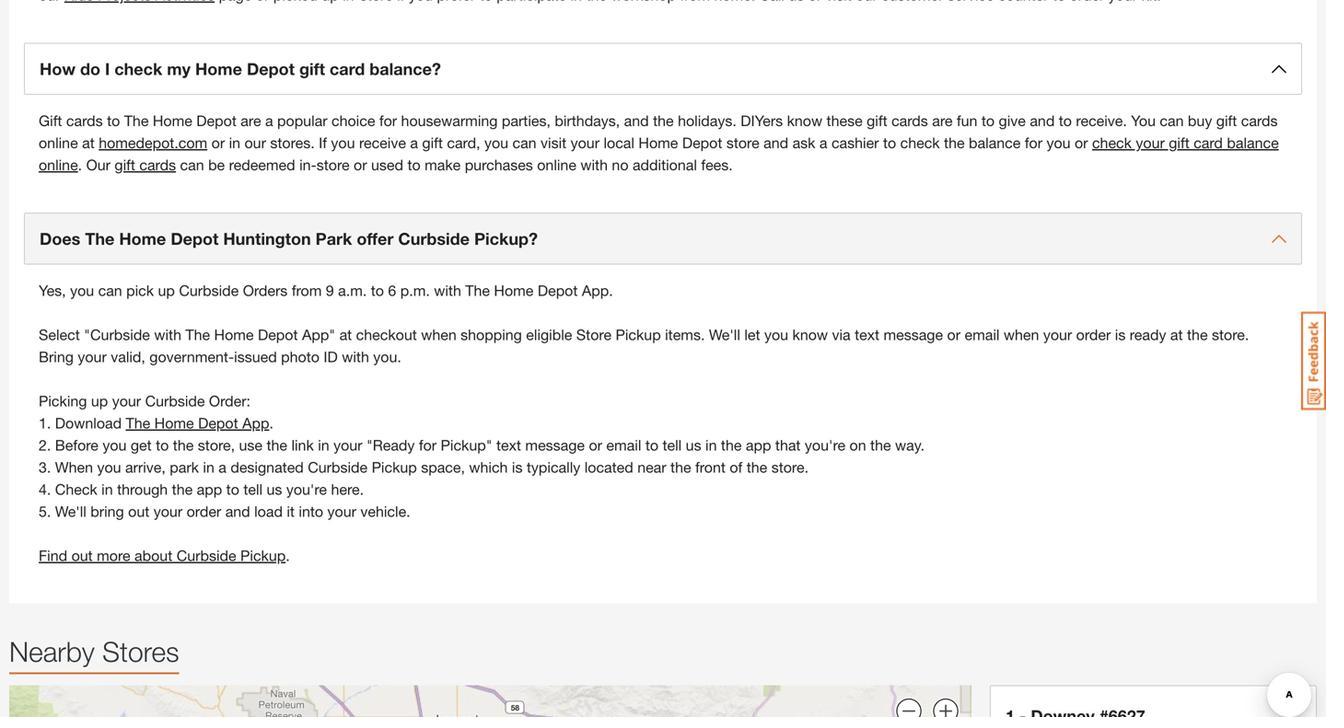 Task type: locate. For each thing, give the bounding box(es) containing it.
home up additional
[[639, 134, 679, 152]]

curbside right the about
[[177, 547, 236, 565]]

2 horizontal spatial check
[[1093, 134, 1132, 152]]

ready
[[1130, 326, 1167, 344]]

1 horizontal spatial for
[[419, 437, 437, 454]]

orders
[[243, 282, 288, 299]]

to up near
[[646, 437, 659, 454]]

gift cards link
[[115, 156, 176, 174]]

nearby
[[9, 636, 95, 669]]

load
[[254, 503, 283, 521]]

depot up the store,
[[198, 415, 238, 432]]

with down homedepot.com or in our stores. if you receive a gift card, you can visit your local home depot store and ask a cashier to check the balance for you or
[[581, 156, 608, 174]]

0 horizontal spatial card
[[330, 59, 365, 79]]

0 horizontal spatial is
[[512, 459, 523, 476]]

depot inside select "curbside with the home depot app" at checkout when shopping eligible store pickup items. we'll let you know via text message or email when your order is ready at the store. bring your valid, government-issued photo id with you.
[[258, 326, 298, 344]]

check down receive.
[[1093, 134, 1132, 152]]

1 vertical spatial card
[[1194, 134, 1224, 152]]

find
[[39, 547, 67, 565]]

1 horizontal spatial check
[[901, 134, 941, 152]]

1 horizontal spatial email
[[965, 326, 1000, 344]]

card,
[[447, 134, 481, 152]]

stores.
[[270, 134, 315, 152]]

get
[[131, 437, 152, 454]]

1 vertical spatial for
[[1025, 134, 1043, 152]]

the up park
[[173, 437, 194, 454]]

out down through
[[128, 503, 150, 521]]

1 horizontal spatial balance
[[1228, 134, 1280, 152]]

1 vertical spatial app
[[197, 481, 222, 499]]

and left load
[[225, 503, 250, 521]]

the up check your gift card balance online link
[[653, 112, 674, 129]]

out
[[128, 503, 150, 521], [71, 547, 93, 565]]

2 horizontal spatial for
[[1025, 134, 1043, 152]]

diyers
[[741, 112, 783, 129]]

know for you
[[793, 326, 828, 344]]

message right via
[[884, 326, 944, 344]]

pickup inside select "curbside with the home depot app" at checkout when shopping eligible store pickup items. we'll let you know via text message or email when your order is ready at the store. bring your valid, government-issued photo id with you.
[[616, 326, 661, 344]]

front
[[696, 459, 726, 476]]

check right i
[[115, 59, 162, 79]]

in-
[[300, 156, 317, 174]]

feedback link image
[[1302, 311, 1327, 411]]

at right the ready
[[1171, 326, 1184, 344]]

your down birthdays,
[[571, 134, 600, 152]]

1 vertical spatial is
[[512, 459, 523, 476]]

give
[[999, 112, 1026, 129]]

curbside
[[398, 229, 470, 249], [179, 282, 239, 299], [145, 393, 205, 410], [308, 459, 368, 476], [177, 547, 236, 565]]

out right the find
[[71, 547, 93, 565]]

are left fun
[[933, 112, 953, 129]]

0 horizontal spatial balance
[[969, 134, 1021, 152]]

the right on
[[871, 437, 892, 454]]

1 vertical spatial out
[[71, 547, 93, 565]]

1 vertical spatial email
[[607, 437, 642, 454]]

is inside select "curbside with the home depot app" at checkout when shopping eligible store pickup items. we'll let you know via text message or email when your order is ready at the store. bring your valid, government-issued photo id with you.
[[1116, 326, 1126, 344]]

the inside does the home depot huntington park offer curbside pickup? dropdown button
[[85, 229, 115, 249]]

text
[[855, 326, 880, 344], [497, 437, 522, 454]]

0 vertical spatial tell
[[663, 437, 682, 454]]

1 vertical spatial us
[[267, 481, 282, 499]]

home inside select "curbside with the home depot app" at checkout when shopping eligible store pickup items. we'll let you know via text message or email when your order is ready at the store. bring your valid, government-issued photo id with you.
[[214, 326, 254, 344]]

your inside check your gift card balance online
[[1137, 134, 1166, 152]]

order
[[1077, 326, 1112, 344], [187, 503, 221, 521]]

2 horizontal spatial pickup
[[616, 326, 661, 344]]

store. inside select "curbside with the home depot app" at checkout when shopping eligible store pickup items. we'll let you know via text message or email when your order is ready at the store. bring your valid, government-issued photo id with you.
[[1213, 326, 1250, 344]]

your down through
[[154, 503, 183, 521]]

1 horizontal spatial when
[[1004, 326, 1040, 344]]

store. right the ready
[[1213, 326, 1250, 344]]

0 vertical spatial text
[[855, 326, 880, 344]]

local
[[604, 134, 635, 152]]

1 horizontal spatial tell
[[663, 437, 682, 454]]

a
[[265, 112, 273, 129], [410, 134, 418, 152], [820, 134, 828, 152], [219, 459, 227, 476]]

. up designated
[[269, 415, 274, 432]]

home up park
[[154, 415, 194, 432]]

holidays.
[[678, 112, 737, 129]]

1 horizontal spatial app
[[746, 437, 772, 454]]

in down the store,
[[203, 459, 215, 476]]

the inside select "curbside with the home depot app" at checkout when shopping eligible store pickup items. we'll let you know via text message or email when your order is ready at the store. bring your valid, government-issued photo id with you.
[[1188, 326, 1209, 344]]

depot left app. on the left top of page
[[538, 282, 578, 299]]

picking up your curbside order: 1. download the home depot app . 2. before you get to the store, use the link in your "ready for pickup" text message or email to tell us in the app that you're on the way. 3. when you arrive, park in a designated curbside pickup space, which is typically located near the front of the store. 4. check in through the app to tell us you're here. 5. we'll bring out your order and load it into your vehicle.
[[39, 393, 925, 521]]

cards left fun
[[892, 112, 929, 129]]

0 vertical spatial email
[[965, 326, 1000, 344]]

1 horizontal spatial .
[[269, 415, 274, 432]]

2 balance from the left
[[1228, 134, 1280, 152]]

check your gift card balance online link
[[39, 134, 1280, 174]]

us up the front
[[686, 437, 702, 454]]

message
[[884, 326, 944, 344], [526, 437, 585, 454]]

know
[[788, 112, 823, 129], [793, 326, 828, 344]]

the
[[124, 112, 149, 129], [85, 229, 115, 249], [466, 282, 490, 299], [186, 326, 210, 344], [126, 415, 150, 432]]

the up get
[[126, 415, 150, 432]]

2 vertical spatial for
[[419, 437, 437, 454]]

1 horizontal spatial us
[[686, 437, 702, 454]]

curbside up p.m.
[[398, 229, 470, 249]]

these
[[827, 112, 863, 129]]

0 horizontal spatial are
[[241, 112, 261, 129]]

up
[[158, 282, 175, 299], [91, 393, 108, 410]]

1 horizontal spatial is
[[1116, 326, 1126, 344]]

the inside gift cards to the home depot are a popular choice for housewarming parties, birthdays, and the holidays. diyers know these gift cards are fun to give and to receive. you can buy gift cards online at
[[124, 112, 149, 129]]

can down parties,
[[513, 134, 537, 152]]

1 are from the left
[[241, 112, 261, 129]]

0 vertical spatial up
[[158, 282, 175, 299]]

and down diyers
[[764, 134, 789, 152]]

it
[[287, 503, 295, 521]]

order inside picking up your curbside order: 1. download the home depot app . 2. before you get to the store, use the link in your "ready for pickup" text message or email to tell us in the app that you're on the way. 3. when you arrive, park in a designated curbside pickup space, which is typically located near the front of the store. 4. check in through the app to tell us you're here. 5. we'll bring out your order and load it into your vehicle.
[[187, 503, 221, 521]]

or
[[212, 134, 225, 152], [1075, 134, 1089, 152], [354, 156, 367, 174], [948, 326, 961, 344], [589, 437, 603, 454]]

0 horizontal spatial for
[[380, 112, 397, 129]]

does the home depot huntington park offer curbside pickup? button
[[24, 213, 1303, 265]]

and
[[624, 112, 649, 129], [1031, 112, 1055, 129], [764, 134, 789, 152], [225, 503, 250, 521]]

pickup right 'store'
[[616, 326, 661, 344]]

0 horizontal spatial check
[[115, 59, 162, 79]]

when
[[55, 459, 93, 476]]

yes, you can pick up curbside orders from 9 a.m. to 6 p.m. with the home depot app.
[[39, 282, 613, 299]]

1 horizontal spatial message
[[884, 326, 944, 344]]

designated
[[231, 459, 304, 476]]

download
[[55, 415, 122, 432]]

0 vertical spatial out
[[128, 503, 150, 521]]

my
[[167, 59, 191, 79]]

know left via
[[793, 326, 828, 344]]

curbside inside does the home depot huntington park offer curbside pickup? dropdown button
[[398, 229, 470, 249]]

home right "my" on the left
[[195, 59, 242, 79]]

up right 'pick'
[[158, 282, 175, 299]]

0 horizontal spatial .
[[78, 156, 82, 174]]

know inside select "curbside with the home depot app" at checkout when shopping eligible store pickup items. we'll let you know via text message or email when your order is ready at the store. bring your valid, government-issued photo id with you.
[[793, 326, 828, 344]]

2 horizontal spatial .
[[286, 547, 290, 565]]

the down park
[[172, 481, 193, 499]]

1 vertical spatial message
[[526, 437, 585, 454]]

let
[[745, 326, 761, 344]]

your
[[571, 134, 600, 152], [1137, 134, 1166, 152], [1044, 326, 1073, 344], [78, 348, 107, 366], [112, 393, 141, 410], [334, 437, 363, 454], [154, 503, 183, 521], [328, 503, 357, 521]]

0 horizontal spatial tell
[[244, 481, 263, 499]]

can left 'pick'
[[98, 282, 122, 299]]

curbside up here.
[[308, 459, 368, 476]]

huntington
[[223, 229, 311, 249]]

4.
[[39, 481, 51, 499]]

app left that
[[746, 437, 772, 454]]

1 horizontal spatial text
[[855, 326, 880, 344]]

1 horizontal spatial you're
[[805, 437, 846, 454]]

2 vertical spatial pickup
[[241, 547, 286, 565]]

the right the ready
[[1188, 326, 1209, 344]]

know up ask
[[788, 112, 823, 129]]

can left buy
[[1161, 112, 1185, 129]]

we'll down check
[[55, 503, 86, 521]]

store down diyers
[[727, 134, 760, 152]]

card down buy
[[1194, 134, 1224, 152]]

a up our on the top left
[[265, 112, 273, 129]]

0 horizontal spatial app
[[197, 481, 222, 499]]

your down you
[[1137, 134, 1166, 152]]

1 horizontal spatial are
[[933, 112, 953, 129]]

0 horizontal spatial we'll
[[55, 503, 86, 521]]

tell up near
[[663, 437, 682, 454]]

to right fun
[[982, 112, 995, 129]]

home
[[195, 59, 242, 79], [153, 112, 192, 129], [639, 134, 679, 152], [119, 229, 166, 249], [494, 282, 534, 299], [214, 326, 254, 344], [154, 415, 194, 432]]

0 horizontal spatial us
[[267, 481, 282, 499]]

1 horizontal spatial card
[[1194, 134, 1224, 152]]

online left our
[[39, 156, 78, 174]]

depot inside picking up your curbside order: 1. download the home depot app . 2. before you get to the store, use the link in your "ready for pickup" text message or email to tell us in the app that you're on the way. 3. when you arrive, park in a designated curbside pickup space, which is typically located near the front of the store. 4. check in through the app to tell us you're here. 5. we'll bring out your order and load it into your vehicle.
[[198, 415, 238, 432]]

0 vertical spatial pickup
[[616, 326, 661, 344]]

space,
[[421, 459, 465, 476]]

our
[[86, 156, 111, 174]]

0 vertical spatial us
[[686, 437, 702, 454]]

check right the 'cashier'
[[901, 134, 941, 152]]

checkout
[[356, 326, 417, 344]]

the up designated
[[267, 437, 288, 454]]

does the home depot huntington park offer curbside pickup?
[[40, 229, 538, 249]]

1 horizontal spatial pickup
[[372, 459, 417, 476]]

at inside gift cards to the home depot are a popular choice for housewarming parties, birthdays, and the holidays. diyers know these gift cards are fun to give and to receive. you can buy gift cards online at
[[82, 134, 95, 152]]

cashier
[[832, 134, 880, 152]]

for
[[380, 112, 397, 129], [1025, 134, 1043, 152], [419, 437, 437, 454]]

select "curbside with the home depot app" at checkout when shopping eligible store pickup items. we'll let you know via text message or email when your order is ready at the store. bring your valid, government-issued photo id with you.
[[39, 326, 1250, 366]]

the
[[653, 112, 674, 129], [945, 134, 965, 152], [1188, 326, 1209, 344], [173, 437, 194, 454], [267, 437, 288, 454], [721, 437, 742, 454], [871, 437, 892, 454], [671, 459, 692, 476], [747, 459, 768, 476], [172, 481, 193, 499]]

1 vertical spatial know
[[793, 326, 828, 344]]

a down the store,
[[219, 459, 227, 476]]

0 horizontal spatial at
[[82, 134, 95, 152]]

card inside how do i check my home depot gift card balance? dropdown button
[[330, 59, 365, 79]]

do
[[80, 59, 100, 79]]

pickup down "ready
[[372, 459, 417, 476]]

visit
[[541, 134, 567, 152]]

app.
[[582, 282, 613, 299]]

text inside picking up your curbside order: 1. download the home depot app . 2. before you get to the store, use the link in your "ready for pickup" text message or email to tell us in the app that you're on the way. 3. when you arrive, park in a designated curbside pickup space, which is typically located near the front of the store. 4. check in through the app to tell us you're here. 5. we'll bring out your order and load it into your vehicle.
[[497, 437, 522, 454]]

2 are from the left
[[933, 112, 953, 129]]

is right which
[[512, 459, 523, 476]]

1 horizontal spatial store.
[[1213, 326, 1250, 344]]

are
[[241, 112, 261, 129], [933, 112, 953, 129]]

store. down that
[[772, 459, 809, 476]]

0 horizontal spatial when
[[421, 326, 457, 344]]

0 horizontal spatial order
[[187, 503, 221, 521]]

ask
[[793, 134, 816, 152]]

for down give
[[1025, 134, 1043, 152]]

1 vertical spatial order
[[187, 503, 221, 521]]

cards down homedepot.com
[[139, 156, 176, 174]]

we'll
[[709, 326, 741, 344], [55, 503, 86, 521]]

pickup?
[[475, 229, 538, 249]]

0 vertical spatial store.
[[1213, 326, 1250, 344]]

1 vertical spatial text
[[497, 437, 522, 454]]

1 horizontal spatial out
[[128, 503, 150, 521]]

app
[[746, 437, 772, 454], [197, 481, 222, 499]]

for up space,
[[419, 437, 437, 454]]

gift down buy
[[1170, 134, 1190, 152]]

balance
[[969, 134, 1021, 152], [1228, 134, 1280, 152]]

pickup"
[[441, 437, 493, 454]]

balance?
[[370, 59, 441, 79]]

0 horizontal spatial you're
[[286, 481, 327, 499]]

1 vertical spatial .
[[269, 415, 274, 432]]

home up issued
[[214, 326, 254, 344]]

0 horizontal spatial store
[[317, 156, 350, 174]]

check
[[115, 59, 162, 79], [901, 134, 941, 152], [1093, 134, 1132, 152]]

1 vertical spatial pickup
[[372, 459, 417, 476]]

you.
[[373, 348, 402, 366]]

at up our
[[82, 134, 95, 152]]

up up download
[[91, 393, 108, 410]]

at
[[82, 134, 95, 152], [340, 326, 352, 344], [1171, 326, 1184, 344]]

0 vertical spatial is
[[1116, 326, 1126, 344]]

select
[[39, 326, 80, 344]]

you're left on
[[805, 437, 846, 454]]

bring
[[39, 348, 74, 366]]

us
[[686, 437, 702, 454], [267, 481, 282, 499]]

5.
[[39, 503, 51, 521]]

before
[[55, 437, 99, 454]]

0 vertical spatial we'll
[[709, 326, 741, 344]]

1 vertical spatial tell
[[244, 481, 263, 499]]

1 vertical spatial up
[[91, 393, 108, 410]]

vehicle.
[[361, 503, 411, 521]]

in up the front
[[706, 437, 717, 454]]

for inside gift cards to the home depot are a popular choice for housewarming parties, birthdays, and the holidays. diyers know these gift cards are fun to give and to receive. you can buy gift cards online at
[[380, 112, 397, 129]]

us up load
[[267, 481, 282, 499]]

pickup down load
[[241, 547, 286, 565]]

in up bring
[[102, 481, 113, 499]]

1 vertical spatial we'll
[[55, 503, 86, 521]]

0 vertical spatial message
[[884, 326, 944, 344]]

1 horizontal spatial we'll
[[709, 326, 741, 344]]

0 horizontal spatial out
[[71, 547, 93, 565]]

0 horizontal spatial up
[[91, 393, 108, 410]]

a up . our gift cards can be redeemed in-store or used to make purchases online with no additional fees.
[[410, 134, 418, 152]]

a inside picking up your curbside order: 1. download the home depot app . 2. before you get to the store, use the link in your "ready for pickup" text message or email to tell us in the app that you're on the way. 3. when you arrive, park in a designated curbside pickup space, which is typically located near the front of the store. 4. check in through the app to tell us you're here. 5. we'll bring out your order and load it into your vehicle.
[[219, 459, 227, 476]]

find out more about curbside pickup .
[[39, 547, 290, 565]]

here.
[[331, 481, 364, 499]]

0 horizontal spatial email
[[607, 437, 642, 454]]

0 horizontal spatial pickup
[[241, 547, 286, 565]]

gift
[[299, 59, 325, 79], [867, 112, 888, 129], [1217, 112, 1238, 129], [422, 134, 443, 152], [1170, 134, 1190, 152], [115, 156, 135, 174]]

are up our on the top left
[[241, 112, 261, 129]]

for up receive
[[380, 112, 397, 129]]

the up shopping
[[466, 282, 490, 299]]

homedepot.com
[[99, 134, 208, 152]]

up inside picking up your curbside order: 1. download the home depot app . 2. before you get to the store, use the link in your "ready for pickup" text message or email to tell us in the app that you're on the way. 3. when you arrive, park in a designated curbside pickup space, which is typically located near the front of the store. 4. check in through the app to tell us you're here. 5. we'll bring out your order and load it into your vehicle.
[[91, 393, 108, 410]]

0 horizontal spatial message
[[526, 437, 585, 454]]

tell down designated
[[244, 481, 263, 499]]

arrive,
[[125, 459, 166, 476]]

online down the gift
[[39, 134, 78, 152]]

gift inside dropdown button
[[299, 59, 325, 79]]

the up homedepot.com
[[124, 112, 149, 129]]

0 vertical spatial store
[[727, 134, 760, 152]]

0 vertical spatial for
[[380, 112, 397, 129]]

0 vertical spatial card
[[330, 59, 365, 79]]

0 vertical spatial know
[[788, 112, 823, 129]]

1 horizontal spatial order
[[1077, 326, 1112, 344]]

1 vertical spatial store.
[[772, 459, 809, 476]]

card up choice
[[330, 59, 365, 79]]

can left be
[[180, 156, 204, 174]]

0 horizontal spatial text
[[497, 437, 522, 454]]

0 vertical spatial order
[[1077, 326, 1112, 344]]

out inside picking up your curbside order: 1. download the home depot app . 2. before you get to the store, use the link in your "ready for pickup" text message or email to tell us in the app that you're on the way. 3. when you arrive, park in a designated curbside pickup space, which is typically located near the front of the store. 4. check in through the app to tell us you're here. 5. we'll bring out your order and load it into your vehicle.
[[128, 503, 150, 521]]

can inside gift cards to the home depot are a popular choice for housewarming parties, birthdays, and the holidays. diyers know these gift cards are fun to give and to receive. you can buy gift cards online at
[[1161, 112, 1185, 129]]

gift right our
[[115, 156, 135, 174]]

gift up make
[[422, 134, 443, 152]]

in left our on the top left
[[229, 134, 241, 152]]

is inside picking up your curbside order: 1. download the home depot app . 2. before you get to the store, use the link in your "ready for pickup" text message or email to tell us in the app that you're on the way. 3. when you arrive, park in a designated curbside pickup space, which is typically located near the front of the store. 4. check in through the app to tell us you're here. 5. we'll bring out your order and load it into your vehicle.
[[512, 459, 523, 476]]

gift inside check your gift card balance online
[[1170, 134, 1190, 152]]

into
[[299, 503, 324, 521]]

be
[[208, 156, 225, 174]]

know inside gift cards to the home depot are a popular choice for housewarming parties, birthdays, and the holidays. diyers know these gift cards are fun to give and to receive. you can buy gift cards online at
[[788, 112, 823, 129]]

. left our
[[78, 156, 82, 174]]

0 horizontal spatial store.
[[772, 459, 809, 476]]

you inside select "curbside with the home depot app" at checkout when shopping eligible store pickup items. we'll let you know via text message or email when your order is ready at the store. bring your valid, government-issued photo id with you.
[[765, 326, 789, 344]]

use
[[239, 437, 263, 454]]



Task type: vqa. For each thing, say whether or not it's contained in the screenshot.
homedepot.com
yes



Task type: describe. For each thing, give the bounding box(es) containing it.
homedepot.com or in our stores. if you receive a gift card, you can visit your local home depot store and ask a cashier to check the balance for you or
[[99, 134, 1093, 152]]

your left "ready
[[334, 437, 363, 454]]

birthdays,
[[555, 112, 620, 129]]

cards right the gift
[[66, 112, 103, 129]]

depot down holidays.
[[683, 134, 723, 152]]

yes,
[[39, 282, 66, 299]]

pickup inside picking up your curbside order: 1. download the home depot app . 2. before you get to the store, use the link in your "ready for pickup" text message or email to tell us in the app that you're on the way. 3. when you arrive, park in a designated curbside pickup space, which is typically located near the front of the store. 4. check in through the app to tell us you're here. 5. we'll bring out your order and load it into your vehicle.
[[372, 459, 417, 476]]

order inside select "curbside with the home depot app" at checkout when shopping eligible store pickup items. we'll let you know via text message or email when your order is ready at the store. bring your valid, government-issued photo id with you.
[[1077, 326, 1112, 344]]

items.
[[665, 326, 705, 344]]

gift
[[39, 112, 62, 129]]

app"
[[302, 326, 336, 344]]

balance inside check your gift card balance online
[[1228, 134, 1280, 152]]

check your gift card balance online
[[39, 134, 1280, 174]]

and inside picking up your curbside order: 1. download the home depot app . 2. before you get to the store, use the link in your "ready for pickup" text message or email to tell us in the app that you're on the way. 3. when you arrive, park in a designated curbside pickup space, which is typically located near the front of the store. 4. check in through the app to tell us you're here. 5. we'll bring out your order and load it into your vehicle.
[[225, 503, 250, 521]]

0 vertical spatial app
[[746, 437, 772, 454]]

1 when from the left
[[421, 326, 457, 344]]

online inside check your gift card balance online
[[39, 156, 78, 174]]

online down visit
[[537, 156, 577, 174]]

the inside picking up your curbside order: 1. download the home depot app . 2. before you get to the store, use the link in your "ready for pickup" text message or email to tell us in the app that you're on the way. 3. when you arrive, park in a designated curbside pickup space, which is typically located near the front of the store. 4. check in through the app to tell us you're here. 5. we'll bring out your order and load it into your vehicle.
[[126, 415, 150, 432]]

to left 6 at left top
[[371, 282, 384, 299]]

home inside picking up your curbside order: 1. download the home depot app . 2. before you get to the store, use the link in your "ready for pickup" text message or email to tell us in the app that you're on the way. 3. when you arrive, park in a designated curbside pickup space, which is typically located near the front of the store. 4. check in through the app to tell us you're here. 5. we'll bring out your order and load it into your vehicle.
[[154, 415, 194, 432]]

gift cards to the home depot are a popular choice for housewarming parties, birthdays, and the holidays. diyers know these gift cards are fun to give and to receive. you can buy gift cards online at
[[39, 112, 1279, 152]]

about
[[135, 547, 173, 565]]

way.
[[896, 437, 925, 454]]

through
[[117, 481, 168, 499]]

receive
[[359, 134, 406, 152]]

pick
[[126, 282, 154, 299]]

which
[[469, 459, 508, 476]]

check inside check your gift card balance online
[[1093, 134, 1132, 152]]

shopping
[[461, 326, 522, 344]]

curbside up the home depot app 'link'
[[145, 393, 205, 410]]

. our gift cards can be redeemed in-store or used to make purchases online with no additional fees.
[[78, 156, 733, 174]]

park
[[316, 229, 352, 249]]

find out more about curbside pickup link
[[39, 547, 286, 565]]

1 vertical spatial store
[[317, 156, 350, 174]]

to down designated
[[226, 481, 239, 499]]

popular
[[277, 112, 328, 129]]

p.m.
[[401, 282, 430, 299]]

check inside dropdown button
[[115, 59, 162, 79]]

if
[[319, 134, 327, 152]]

depot up popular
[[247, 59, 295, 79]]

with right p.m.
[[434, 282, 462, 299]]

choice
[[332, 112, 375, 129]]

message inside select "curbside with the home depot app" at checkout when shopping eligible store pickup items. we'll let you know via text message or email when your order is ready at the store. bring your valid, government-issued photo id with you.
[[884, 326, 944, 344]]

gift up the 'cashier'
[[867, 112, 888, 129]]

stores
[[102, 636, 179, 669]]

via
[[833, 326, 851, 344]]

online inside gift cards to the home depot are a popular choice for housewarming parties, birthdays, and the holidays. diyers know these gift cards are fun to give and to receive. you can buy gift cards online at
[[39, 134, 78, 152]]

"ready
[[367, 437, 415, 454]]

the down fun
[[945, 134, 965, 152]]

bring
[[91, 503, 124, 521]]

home up 'pick'
[[119, 229, 166, 249]]

the right of
[[747, 459, 768, 476]]

store. inside picking up your curbside order: 1. download the home depot app . 2. before you get to the store, use the link in your "ready for pickup" text message or email to tell us in the app that you're on the way. 3. when you arrive, park in a designated curbside pickup space, which is typically located near the front of the store. 4. check in through the app to tell us you're here. 5. we'll bring out your order and load it into your vehicle.
[[772, 459, 809, 476]]

with up government-
[[154, 326, 182, 344]]

text inside select "curbside with the home depot app" at checkout when shopping eligible store pickup items. we'll let you know via text message or email when your order is ready at the store. bring your valid, government-issued photo id with you.
[[855, 326, 880, 344]]

to right used
[[408, 156, 421, 174]]

store
[[577, 326, 612, 344]]

your down here.
[[328, 503, 357, 521]]

buy
[[1189, 112, 1213, 129]]

order:
[[209, 393, 251, 410]]

our
[[245, 134, 266, 152]]

your down "curbside
[[78, 348, 107, 366]]

to left receive.
[[1060, 112, 1073, 129]]

you
[[1132, 112, 1156, 129]]

your left the ready
[[1044, 326, 1073, 344]]

cards right buy
[[1242, 112, 1279, 129]]

depot left huntington
[[171, 229, 219, 249]]

how
[[40, 59, 76, 79]]

offer
[[357, 229, 394, 249]]

home up shopping
[[494, 282, 534, 299]]

nearby stores
[[9, 636, 179, 669]]

near
[[638, 459, 667, 476]]

curbside left orders
[[179, 282, 239, 299]]

a inside gift cards to the home depot are a popular choice for housewarming parties, birthdays, and the holidays. diyers know these gift cards are fun to give and to receive. you can buy gift cards online at
[[265, 112, 273, 129]]

0 vertical spatial you're
[[805, 437, 846, 454]]

2 vertical spatial .
[[286, 547, 290, 565]]

that
[[776, 437, 801, 454]]

0 vertical spatial .
[[78, 156, 82, 174]]

the inside gift cards to the home depot are a popular choice for housewarming parties, birthdays, and the holidays. diyers know these gift cards are fun to give and to receive. you can buy gift cards online at
[[653, 112, 674, 129]]

the right near
[[671, 459, 692, 476]]

government-
[[150, 348, 234, 366]]

a right ask
[[820, 134, 828, 152]]

gift right buy
[[1217, 112, 1238, 129]]

eligible
[[526, 326, 573, 344]]

1 vertical spatial you're
[[286, 481, 327, 499]]

fees.
[[702, 156, 733, 174]]

to right get
[[156, 437, 169, 454]]

parties,
[[502, 112, 551, 129]]

photo
[[281, 348, 320, 366]]

3.
[[39, 459, 51, 476]]

app
[[242, 415, 269, 432]]

6
[[388, 282, 397, 299]]

or inside select "curbside with the home depot app" at checkout when shopping eligible store pickup items. we'll let you know via text message or email when your order is ready at the store. bring your valid, government-issued photo id with you.
[[948, 326, 961, 344]]

purchases
[[465, 156, 533, 174]]

1 horizontal spatial at
[[340, 326, 352, 344]]

homedepot.com link
[[99, 134, 208, 152]]

to right the 'cashier'
[[884, 134, 897, 152]]

store,
[[198, 437, 235, 454]]

message inside picking up your curbside order: 1. download the home depot app . 2. before you get to the store, use the link in your "ready for pickup" text message or email to tell us in the app that you're on the way. 3. when you arrive, park in a designated curbside pickup space, which is typically located near the front of the store. 4. check in through the app to tell us you're here. 5. we'll bring out your order and load it into your vehicle.
[[526, 437, 585, 454]]

additional
[[633, 156, 697, 174]]

and right give
[[1031, 112, 1055, 129]]

email inside select "curbside with the home depot app" at checkout when shopping eligible store pickup items. we'll let you know via text message or email when your order is ready at the store. bring your valid, government-issued photo id with you.
[[965, 326, 1000, 344]]

redeemed
[[229, 156, 295, 174]]

used
[[371, 156, 404, 174]]

"curbside
[[84, 326, 150, 344]]

your up download
[[112, 393, 141, 410]]

we'll inside select "curbside with the home depot app" at checkout when shopping eligible store pickup items. we'll let you know via text message or email when your order is ready at the store. bring your valid, government-issued photo id with you.
[[709, 326, 741, 344]]

typically
[[527, 459, 581, 476]]

on
[[850, 437, 867, 454]]

the inside select "curbside with the home depot app" at checkout when shopping eligible store pickup items. we'll let you know via text message or email when your order is ready at the store. bring your valid, government-issued photo id with you.
[[186, 326, 210, 344]]

we'll inside picking up your curbside order: 1. download the home depot app . 2. before you get to the store, use the link in your "ready for pickup" text message or email to tell us in the app that you're on the way. 3. when you arrive, park in a designated curbside pickup space, which is typically located near the front of the store. 4. check in through the app to tell us you're here. 5. we'll bring out your order and load it into your vehicle.
[[55, 503, 86, 521]]

email inside picking up your curbside order: 1. download the home depot app . 2. before you get to the store, use the link in your "ready for pickup" text message or email to tell us in the app that you're on the way. 3. when you arrive, park in a designated curbside pickup space, which is typically located near the front of the store. 4. check in through the app to tell us you're here. 5. we'll bring out your order and load it into your vehicle.
[[607, 437, 642, 454]]

or inside picking up your curbside order: 1. download the home depot app . 2. before you get to the store, use the link in your "ready for pickup" text message or email to tell us in the app that you're on the way. 3. when you arrive, park in a designated curbside pickup space, which is typically located near the front of the store. 4. check in through the app to tell us you're here. 5. we'll bring out your order and load it into your vehicle.
[[589, 437, 603, 454]]

located
[[585, 459, 634, 476]]

i
[[105, 59, 110, 79]]

1 horizontal spatial store
[[727, 134, 760, 152]]

more
[[97, 547, 130, 565]]

know for diyers
[[788, 112, 823, 129]]

2 horizontal spatial at
[[1171, 326, 1184, 344]]

1.
[[39, 415, 51, 432]]

9
[[326, 282, 334, 299]]

card inside check your gift card balance online
[[1194, 134, 1224, 152]]

for inside picking up your curbside order: 1. download the home depot app . 2. before you get to the store, use the link in your "ready for pickup" text message or email to tell us in the app that you're on the way. 3. when you arrive, park in a designated curbside pickup space, which is typically located near the front of the store. 4. check in through the app to tell us you're here. 5. we'll bring out your order and load it into your vehicle.
[[419, 437, 437, 454]]

how do i check my home depot gift card balance? button
[[24, 43, 1303, 95]]

and up local on the left top of page
[[624, 112, 649, 129]]

. inside picking up your curbside order: 1. download the home depot app . 2. before you get to the store, use the link in your "ready for pickup" text message or email to tell us in the app that you're on the way. 3. when you arrive, park in a designated curbside pickup space, which is typically located near the front of the store. 4. check in through the app to tell us you're here. 5. we'll bring out your order and load it into your vehicle.
[[269, 415, 274, 432]]

the up of
[[721, 437, 742, 454]]

1 horizontal spatial up
[[158, 282, 175, 299]]

1 balance from the left
[[969, 134, 1021, 152]]

picking
[[39, 393, 87, 410]]

in right link
[[318, 437, 330, 454]]

home inside gift cards to the home depot are a popular choice for housewarming parties, birthdays, and the holidays. diyers know these gift cards are fun to give and to receive. you can buy gift cards online at
[[153, 112, 192, 129]]

with right id
[[342, 348, 369, 366]]

depot inside gift cards to the home depot are a popular choice for housewarming parties, birthdays, and the holidays. diyers know these gift cards are fun to give and to receive. you can buy gift cards online at
[[197, 112, 237, 129]]

2 when from the left
[[1004, 326, 1040, 344]]

no
[[612, 156, 629, 174]]

to up homedepot.com
[[107, 112, 120, 129]]

from
[[292, 282, 322, 299]]

make
[[425, 156, 461, 174]]

fun
[[957, 112, 978, 129]]

2.
[[39, 437, 51, 454]]

how do i check my home depot gift card balance?
[[40, 59, 441, 79]]



